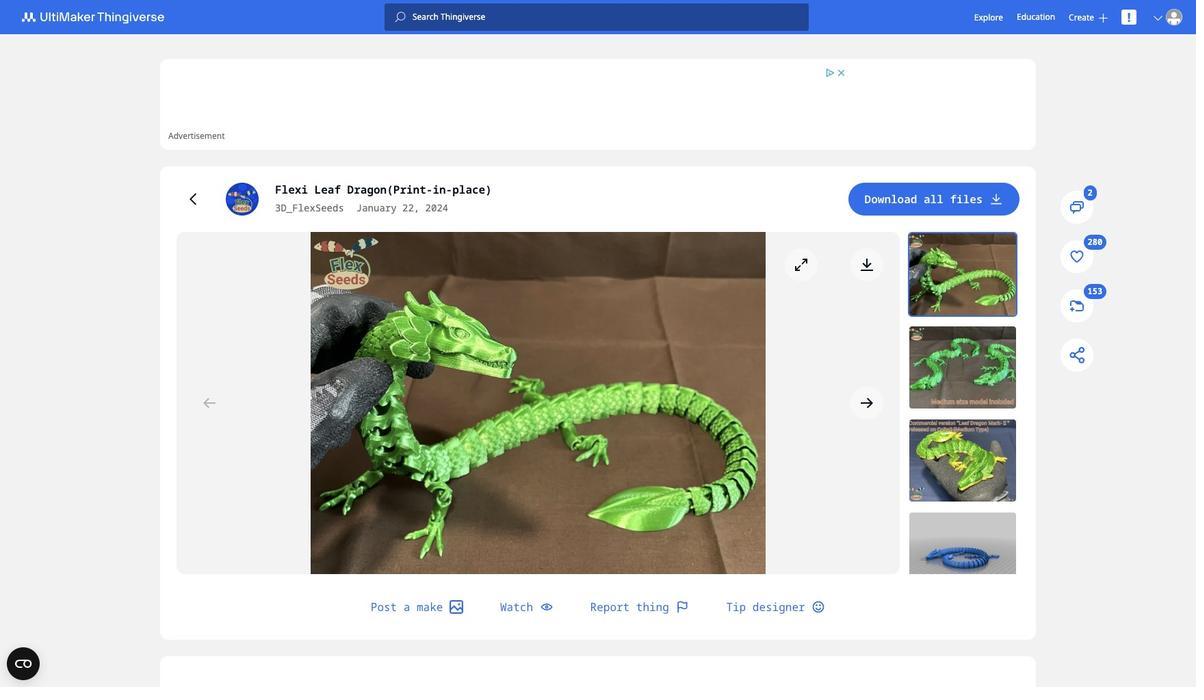Task type: describe. For each thing, give the bounding box(es) containing it.
post
[[371, 600, 397, 615]]

carousel image representing the 3d design. either an user-provided picture or a 3d render. image
[[177, 232, 900, 574]]

tip
[[727, 600, 746, 615]]

january
[[357, 201, 397, 214]]

download all files
[[865, 192, 983, 207]]

place)
[[453, 182, 492, 197]]

post a make
[[371, 600, 443, 615]]

flexi
[[275, 182, 308, 197]]

3d_flexseeds
[[275, 201, 344, 214]]

Search Thingiverse text field
[[406, 12, 809, 23]]

education link
[[1017, 10, 1056, 25]]

explore
[[975, 11, 1004, 23]]

report thing
[[591, 600, 669, 615]]

advertisement element
[[349, 67, 848, 129]]

tip designer
[[727, 600, 806, 615]]

download all files button
[[849, 183, 1020, 216]]

thing
[[637, 600, 669, 615]]

3 thumbnail representing an image or video in the carousel image from the top
[[910, 420, 1017, 502]]

!
[[1128, 9, 1131, 25]]

dragon(print-
[[348, 182, 433, 197]]

1 thumbnail representing an image or video in the carousel image from the top
[[910, 233, 1017, 316]]

plusicon image
[[1100, 13, 1108, 22]]

tip designer button
[[710, 591, 842, 624]]

advertisement
[[168, 130, 225, 142]]

1 vertical spatial avatar image
[[226, 183, 259, 216]]

open widget image
[[7, 648, 40, 681]]

january 22, 2024
[[357, 201, 449, 214]]



Task type: locate. For each thing, give the bounding box(es) containing it.
leaf
[[315, 182, 341, 197]]

education
[[1017, 11, 1056, 23]]

avatar image
[[1167, 9, 1183, 25], [226, 183, 259, 216]]

make
[[417, 600, 443, 615]]

3d_flexseeds link
[[275, 201, 344, 216]]

2
[[1088, 187, 1093, 199]]

in-
[[433, 182, 453, 197]]

280
[[1088, 236, 1103, 248]]

a
[[404, 600, 410, 615]]

create button
[[1069, 11, 1108, 23]]

watch
[[500, 600, 533, 615]]

search control image
[[395, 12, 406, 23]]

22,
[[403, 201, 420, 214]]

watch button
[[484, 591, 570, 624]]

4 thumbnail representing an image or video in the carousel image from the top
[[910, 513, 1017, 595]]

flexi leaf dragon(print-in-place)
[[275, 182, 492, 197]]

153
[[1088, 286, 1103, 297]]

makerbot logo image
[[14, 9, 181, 25]]

1 horizontal spatial avatar image
[[1167, 9, 1183, 25]]

download
[[865, 192, 918, 207]]

thumbnail representing an image or video in the carousel image
[[910, 233, 1017, 316], [910, 327, 1017, 409], [910, 420, 1017, 502], [910, 513, 1017, 595]]

! link
[[1122, 9, 1137, 25]]

designer
[[753, 600, 806, 615]]

post a make link
[[355, 591, 480, 624]]

create
[[1069, 11, 1095, 23]]

explore button
[[975, 11, 1004, 23]]

2024
[[426, 201, 449, 214]]

avatar image left flexi
[[226, 183, 259, 216]]

2 thumbnail representing an image or video in the carousel image from the top
[[910, 327, 1017, 409]]

report
[[591, 600, 630, 615]]

0 vertical spatial avatar image
[[1167, 9, 1183, 25]]

avatar image right "!" link
[[1167, 9, 1183, 25]]

all
[[924, 192, 944, 207]]

report thing link
[[574, 591, 706, 624]]

files
[[951, 192, 983, 207]]

0 horizontal spatial avatar image
[[226, 183, 259, 216]]



Task type: vqa. For each thing, say whether or not it's contained in the screenshot.
Text
no



